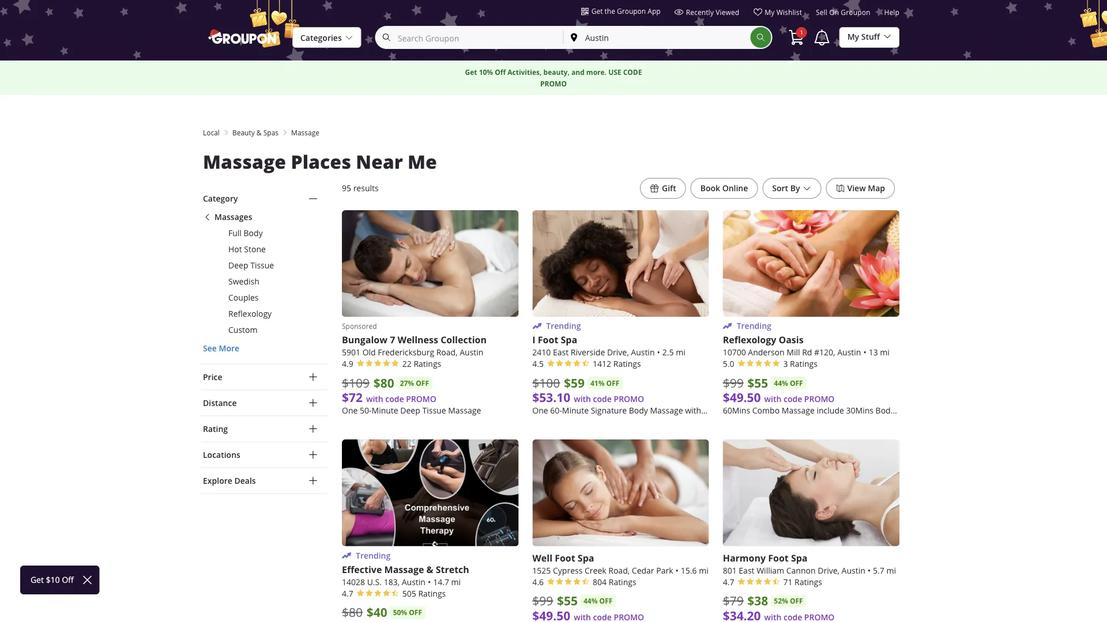 Task type: locate. For each thing, give the bounding box(es) containing it.
with left oil
[[948, 406, 964, 417]]

0 vertical spatial deep
[[228, 260, 248, 271]]

local
[[203, 128, 220, 137]]

full
[[228, 228, 242, 239]]

22 ratings
[[402, 359, 441, 370]]

0 horizontal spatial minute
[[372, 406, 398, 417]]

body inside $100 $59 41% off $53.10 with code promo one 60-minute signature body massage with aromatherapy and hot stone
[[629, 406, 648, 417]]

1 horizontal spatial $99
[[723, 375, 744, 391]]

trending
[[546, 321, 581, 332], [737, 321, 772, 332], [356, 551, 391, 561]]

off for $109 $80 27% off $72 with code promo one 50-minute deep tissue massage
[[416, 379, 429, 389]]

$55 for $99 $55 44% off $49.50 with code promo 60mins combo massage include 30mins body+30mins foot with hot oil
[[748, 375, 768, 392]]

austin for 50% off
[[402, 577, 426, 588]]

promo for $59
[[614, 394, 644, 405]]

0 vertical spatial road,
[[436, 348, 458, 358]]

hot inside $99 $55 44% off $49.50 with code promo 60mins combo massage include 30mins body+30mins foot with hot oil
[[966, 406, 980, 417]]

52%
[[774, 597, 788, 607]]

0 horizontal spatial $80
[[342, 605, 363, 621]]

tissue down hot stone link at the top of page
[[250, 260, 274, 271]]

i
[[533, 334, 536, 347]]

0 horizontal spatial my
[[765, 7, 775, 17]]

0 vertical spatial my
[[765, 7, 775, 17]]

1 vertical spatial body
[[629, 406, 648, 417]]

& inside breadcrumbs element
[[257, 128, 262, 137]]

1 vertical spatial 44%
[[584, 597, 598, 607]]

body right "signature"
[[629, 406, 648, 417]]

off inside $99 $55 44% off
[[600, 597, 613, 607]]

with inside $109 $80 27% off $72 with code promo one 50-minute deep tissue massage
[[366, 394, 383, 405]]

0 vertical spatial body
[[244, 228, 263, 239]]

1 code from the left
[[385, 394, 404, 405]]

massage inside breadcrumbs element
[[291, 128, 320, 137]]

ratings down well foot spa 1525 cypress creek road, cedar park • 15.6 mi
[[609, 577, 637, 588]]

explore deals
[[203, 476, 256, 487]]

deep up swedish
[[228, 260, 248, 271]]

road, down collection
[[436, 348, 458, 358]]

• left 15.6 on the bottom
[[676, 566, 679, 576]]

sort
[[773, 183, 789, 194]]

60-
[[550, 406, 562, 417]]

austin left 2.5
[[631, 348, 655, 358]]

2 minute from the left
[[562, 406, 589, 417]]

cannon
[[787, 566, 816, 576]]

$80 inside $109 $80 27% off $72 with code promo one 50-minute deep tissue massage
[[374, 375, 394, 392]]

my inside button
[[848, 31, 860, 42]]

0 vertical spatial tissue
[[250, 260, 274, 271]]

1 horizontal spatial reflexology
[[723, 334, 777, 347]]

$100
[[533, 375, 560, 391]]

foot for harmony
[[768, 552, 789, 565]]

hot left oil
[[966, 406, 980, 417]]

help link
[[885, 8, 900, 21]]

one left 60-
[[533, 406, 548, 417]]

0 horizontal spatial get
[[465, 67, 477, 77]]

beauty
[[232, 128, 255, 137]]

off inside $80 $40 50% off
[[409, 608, 422, 618]]

1 vertical spatial $80
[[342, 605, 363, 621]]

1 horizontal spatial one
[[533, 406, 548, 417]]

ratings down rd
[[790, 359, 818, 370]]

mi inside effective massage & stretch 14028 u.s. 183, austin • 14.7 mi
[[451, 577, 461, 588]]

price
[[203, 372, 222, 383]]

0 horizontal spatial drive,
[[607, 348, 629, 358]]

sponsored
[[342, 322, 377, 331]]

0 horizontal spatial 4.7
[[342, 589, 353, 600]]

help
[[885, 8, 900, 17]]

off for $80 $40 50% off
[[409, 608, 422, 618]]

massage places near me
[[203, 149, 437, 174]]

spa up cannon
[[791, 552, 808, 565]]

1 vertical spatial &
[[427, 564, 434, 576]]

east for harmony
[[739, 566, 755, 576]]

Search Groupon search field
[[375, 26, 773, 49], [377, 27, 563, 48]]

& up 14.7
[[427, 564, 434, 576]]

off right 52% at the bottom of the page
[[790, 597, 803, 607]]

austin
[[460, 348, 484, 358], [631, 348, 655, 358], [838, 348, 861, 358], [842, 566, 866, 576], [402, 577, 426, 588]]

categories
[[301, 33, 342, 43]]

0 vertical spatial $55
[[748, 375, 768, 392]]

minute for $53.10
[[562, 406, 589, 417]]

0 vertical spatial 4.7
[[723, 577, 735, 588]]

well
[[533, 552, 553, 565]]

$53.10
[[533, 390, 571, 406]]

1 vertical spatial 4.7
[[342, 589, 353, 600]]

1 horizontal spatial tissue
[[422, 406, 446, 417]]

promo up the include
[[805, 394, 835, 405]]

44% inside $99 $55 44% off $49.50 with code promo 60mins combo massage include 30mins body+30mins foot with hot oil
[[774, 379, 788, 389]]

trending up anderson
[[737, 321, 772, 332]]

0 horizontal spatial code
[[385, 394, 404, 405]]

1 vertical spatial deep
[[400, 406, 420, 417]]

1 horizontal spatial drive,
[[818, 566, 840, 576]]

1 vertical spatial reflexology
[[723, 334, 777, 347]]

stone down 'full body' link
[[244, 244, 266, 255]]

$99 down 4.6
[[533, 593, 553, 610]]

60mins
[[723, 406, 751, 417]]

deep inside $109 $80 27% off $72 with code promo one 50-minute deep tissue massage
[[400, 406, 420, 417]]

east inside harmony foot spa 801 east william cannon drive, austin • 5.7 mi
[[739, 566, 755, 576]]

0 horizontal spatial hot
[[228, 244, 242, 255]]

austin inside the i foot spa 2410 east riverside drive, austin • 2.5 mi
[[631, 348, 655, 358]]

2.5
[[663, 348, 674, 358]]

5901
[[342, 348, 361, 358]]

off right 41%
[[607, 379, 620, 389]]

gift button
[[640, 178, 686, 199]]

0 vertical spatial and
[[572, 67, 585, 77]]

austin for $53.10
[[631, 348, 655, 358]]

$99 for $99 $55 44% off $49.50 with code promo 60mins combo massage include 30mins body+30mins foot with hot oil
[[723, 375, 744, 391]]

stretch
[[436, 564, 469, 576]]

1 vertical spatial and
[[760, 406, 775, 417]]

$99
[[723, 375, 744, 391], [533, 593, 553, 610]]

1 horizontal spatial 44%
[[774, 379, 788, 389]]

1 vertical spatial my
[[848, 31, 860, 42]]

oasis
[[779, 334, 804, 347]]

off inside $100 $59 41% off $53.10 with code promo one 60-minute signature body massage with aromatherapy and hot stone
[[607, 379, 620, 389]]

1 horizontal spatial stone
[[792, 406, 814, 417]]

signature
[[591, 406, 627, 417]]

804 ratings
[[593, 577, 637, 588]]

austin left 13
[[838, 348, 861, 358]]

0 horizontal spatial one
[[342, 406, 358, 417]]

east right 2410
[[553, 348, 569, 358]]

1 horizontal spatial code
[[593, 394, 612, 405]]

effective
[[342, 564, 382, 576]]

map
[[868, 183, 885, 194]]

deep
[[228, 260, 248, 271], [400, 406, 420, 417]]

my for my stuff
[[848, 31, 860, 42]]

44% for $99 $55 44% off $49.50 with code promo 60mins combo massage include 30mins body+30mins foot with hot oil
[[774, 379, 788, 389]]

spa up creek at right
[[578, 552, 594, 565]]

1 horizontal spatial and
[[760, 406, 775, 417]]

mi for $49.50
[[880, 348, 890, 358]]

$59
[[564, 375, 585, 392]]

0 horizontal spatial deep
[[228, 260, 248, 271]]

foot up william on the right bottom of the page
[[768, 552, 789, 565]]

ratings right the 22
[[414, 359, 441, 370]]

massages
[[215, 212, 252, 223]]

• inside reflexology oasis 10700 anderson mill rd #120, austin • 13 mi
[[864, 348, 867, 358]]

locations button
[[201, 443, 328, 468]]

spa up riverside
[[561, 334, 577, 347]]

deep inside full body hot stone deep tissue swedish couples reflexology custom
[[228, 260, 248, 271]]

• inside well foot spa 1525 cypress creek road, cedar park • 15.6 mi
[[676, 566, 679, 576]]

distance button
[[201, 391, 328, 416]]

0 horizontal spatial road,
[[436, 348, 458, 358]]

foot inside the i foot spa 2410 east riverside drive, austin • 2.5 mi
[[538, 334, 559, 347]]

breadcrumbs element
[[201, 127, 907, 138]]

1 horizontal spatial &
[[427, 564, 434, 576]]

1 vertical spatial get
[[465, 67, 477, 77]]

reflexology inside full body hot stone deep tissue swedish couples reflexology custom
[[228, 309, 272, 320]]

10%
[[479, 67, 493, 77]]

get
[[592, 6, 603, 16], [465, 67, 477, 77]]

with up 50-
[[366, 394, 383, 405]]

minute inside $109 $80 27% off $72 with code promo one 50-minute deep tissue massage
[[372, 406, 398, 417]]

promo inside $109 $80 27% off $72 with code promo one 50-minute deep tissue massage
[[406, 394, 437, 405]]

get inside get 10% off activities, beauty, and more. use code promo
[[465, 67, 477, 77]]

0 horizontal spatial reflexology
[[228, 309, 272, 320]]

with up combo
[[765, 394, 782, 405]]

0 vertical spatial 44%
[[774, 379, 788, 389]]

1 horizontal spatial body
[[629, 406, 648, 417]]

• left 2.5
[[657, 348, 660, 358]]

• inside the i foot spa 2410 east riverside drive, austin • 2.5 mi
[[657, 348, 660, 358]]

trending up "effective"
[[356, 551, 391, 561]]

promo down beauty, at the top of page
[[541, 79, 567, 89]]

$99 inside $99 $55 44% off $49.50 with code promo 60mins combo massage include 30mins body+30mins foot with hot oil
[[723, 375, 744, 391]]

drive, right cannon
[[818, 566, 840, 576]]

my for my wishlist
[[765, 7, 775, 17]]

east for i
[[553, 348, 569, 358]]

stone
[[244, 244, 266, 255], [792, 406, 814, 417]]

Austin search field
[[564, 27, 751, 48]]

1 horizontal spatial $55
[[748, 375, 768, 392]]

1 horizontal spatial road,
[[609, 566, 630, 576]]

0 horizontal spatial and
[[572, 67, 585, 77]]

mi right 13
[[880, 348, 890, 358]]

0 horizontal spatial $55
[[557, 593, 578, 610]]

code for $59
[[593, 394, 612, 405]]

collection
[[441, 334, 487, 347]]

my left stuff
[[848, 31, 860, 42]]

foot up cypress
[[555, 552, 575, 565]]

and left more.
[[572, 67, 585, 77]]

0 horizontal spatial stone
[[244, 244, 266, 255]]

tissue inside $109 $80 27% off $72 with code promo one 50-minute deep tissue massage
[[422, 406, 446, 417]]

0 horizontal spatial groupon
[[617, 6, 646, 16]]

foot up 2410
[[538, 334, 559, 347]]

ratings for 50% off
[[418, 589, 446, 600]]

ratings for $49.50
[[790, 359, 818, 370]]

one
[[342, 406, 358, 417], [533, 406, 548, 417]]

bungalow
[[342, 334, 388, 347]]

1 horizontal spatial minute
[[562, 406, 589, 417]]

get left 10%
[[465, 67, 477, 77]]

minute down $59
[[562, 406, 589, 417]]

2 horizontal spatial code
[[784, 394, 802, 405]]

search element
[[751, 27, 772, 48]]

one for $72
[[342, 406, 358, 417]]

0 vertical spatial &
[[257, 128, 262, 137]]

get inside button
[[592, 6, 603, 16]]

stone inside full body hot stone deep tissue swedish couples reflexology custom
[[244, 244, 266, 255]]

one left 50-
[[342, 406, 358, 417]]

foot for well
[[555, 552, 575, 565]]

include
[[817, 406, 844, 417]]

body right full
[[244, 228, 263, 239]]

code inside $109 $80 27% off $72 with code promo one 50-minute deep tissue massage
[[385, 394, 404, 405]]

1 horizontal spatial trending
[[546, 321, 581, 332]]

mi inside well foot spa 1525 cypress creek road, cedar park • 15.6 mi
[[699, 566, 709, 576]]

1 vertical spatial stone
[[792, 406, 814, 417]]

east down harmony
[[739, 566, 755, 576]]

massage inside $99 $55 44% off $49.50 with code promo 60mins combo massage include 30mins body+30mins foot with hot oil
[[782, 406, 815, 417]]

foot for i
[[538, 334, 559, 347]]

hot right the $49.50
[[777, 406, 790, 417]]

promo for $55
[[805, 394, 835, 405]]

stone inside $100 $59 41% off $53.10 with code promo one 60-minute signature body massage with aromatherapy and hot stone
[[792, 406, 814, 417]]

william
[[757, 566, 785, 576]]

ratings down 14.7
[[418, 589, 446, 600]]

1 horizontal spatial my
[[848, 31, 860, 42]]

1 minute from the left
[[372, 406, 398, 417]]

0 horizontal spatial east
[[553, 348, 569, 358]]

get for get 10% off activities, beauty, and more. use code promo
[[465, 67, 477, 77]]

0 horizontal spatial 44%
[[584, 597, 598, 607]]

drive,
[[607, 348, 629, 358], [818, 566, 840, 576]]

off inside $79 $38 52% off
[[790, 597, 803, 607]]

code down 27%
[[385, 394, 404, 405]]

2 one from the left
[[533, 406, 548, 417]]

spa for $55
[[578, 552, 594, 565]]

trending up 2410
[[546, 321, 581, 332]]

spa inside well foot spa 1525 cypress creek road, cedar park • 15.6 mi
[[578, 552, 594, 565]]

1 horizontal spatial get
[[592, 6, 603, 16]]

1 horizontal spatial $80
[[374, 375, 394, 392]]

$55 inside $99 $55 44% off $49.50 with code promo 60mins combo massage include 30mins body+30mins foot with hot oil
[[748, 375, 768, 392]]

$80 left $40
[[342, 605, 363, 621]]

$99 down 5.0
[[723, 375, 744, 391]]

deep down 27%
[[400, 406, 420, 417]]

explore
[[203, 476, 232, 487]]

get left "the"
[[592, 6, 603, 16]]

• inside effective massage & stretch 14028 u.s. 183, austin • 14.7 mi
[[428, 577, 431, 588]]

183,
[[384, 577, 400, 588]]

3 code from the left
[[784, 394, 802, 405]]

& inside effective massage & stretch 14028 u.s. 183, austin • 14.7 mi
[[427, 564, 434, 576]]

code inside $100 $59 41% off $53.10 with code promo one 60-minute signature body massage with aromatherapy and hot stone
[[593, 394, 612, 405]]

promo down 27%
[[406, 394, 437, 405]]

and
[[572, 67, 585, 77], [760, 406, 775, 417]]

0 vertical spatial $80
[[374, 375, 394, 392]]

foot inside well foot spa 1525 cypress creek road, cedar park • 15.6 mi
[[555, 552, 575, 565]]

off for $79 $38 52% off
[[790, 597, 803, 607]]

mi down stretch
[[451, 577, 461, 588]]

one inside $109 $80 27% off $72 with code promo one 50-minute deep tissue massage
[[342, 406, 358, 417]]

east inside the i foot spa 2410 east riverside drive, austin • 2.5 mi
[[553, 348, 569, 358]]

1 link
[[788, 27, 807, 48]]

my left wishlist
[[765, 7, 775, 17]]

mi right 5.7
[[887, 566, 896, 576]]

mi right 2.5
[[676, 348, 686, 358]]

& left spas
[[257, 128, 262, 137]]

off right 50%
[[409, 608, 422, 618]]

• left 13
[[864, 348, 867, 358]]

$99 inside $99 $55 44% off
[[533, 593, 553, 610]]

code up "signature"
[[593, 394, 612, 405]]

$80
[[374, 375, 394, 392], [342, 605, 363, 621]]

0 horizontal spatial $99
[[533, 593, 553, 610]]

groupon right "the"
[[617, 6, 646, 16]]

code inside $99 $55 44% off $49.50 with code promo 60mins combo massage include 30mins body+30mins foot with hot oil
[[784, 394, 802, 405]]

promo up "signature"
[[614, 394, 644, 405]]

44% for $99 $55 44% off
[[584, 597, 598, 607]]

1 vertical spatial road,
[[609, 566, 630, 576]]

off inside $109 $80 27% off $72 with code promo one 50-minute deep tissue massage
[[416, 379, 429, 389]]

i foot spa 2410 east riverside drive, austin • 2.5 mi
[[533, 334, 686, 358]]

view
[[848, 183, 866, 194]]

austin left 5.7
[[842, 566, 866, 576]]

mi
[[676, 348, 686, 358], [880, 348, 890, 358], [699, 566, 709, 576], [887, 566, 896, 576], [451, 577, 461, 588]]

hot down full
[[228, 244, 242, 255]]

swedish
[[228, 277, 259, 287]]

44% inside $99 $55 44% off
[[584, 597, 598, 607]]

groupon inside button
[[617, 6, 646, 16]]

promo inside $100 $59 41% off $53.10 with code promo one 60-minute signature body massage with aromatherapy and hot stone
[[614, 394, 644, 405]]

1 horizontal spatial east
[[739, 566, 755, 576]]

$80 left 27%
[[374, 375, 394, 392]]

get for get the groupon app
[[592, 6, 603, 16]]

massage
[[291, 128, 320, 137], [203, 149, 286, 174], [448, 406, 481, 417], [650, 406, 683, 417], [782, 406, 815, 417], [384, 564, 424, 576]]

mi inside reflexology oasis 10700 anderson mill rd #120, austin • 13 mi
[[880, 348, 890, 358]]

drive, up 1412 ratings
[[607, 348, 629, 358]]

$99 $55 44% off
[[533, 593, 613, 610]]

0 horizontal spatial trending
[[356, 551, 391, 561]]

promo inside $99 $55 44% off $49.50 with code promo 60mins combo massage include 30mins body+30mins foot with hot oil
[[805, 394, 835, 405]]

1 unread items element
[[796, 27, 807, 38]]

1 horizontal spatial groupon
[[841, 8, 871, 17]]

0 vertical spatial stone
[[244, 244, 266, 255]]

44% down 3
[[774, 379, 788, 389]]

get 10% off activities, beauty, and more. use code promo
[[465, 67, 642, 89]]

$55 up combo
[[748, 375, 768, 392]]

austin inside reflexology oasis 10700 anderson mill rd #120, austin • 13 mi
[[838, 348, 861, 358]]

#120,
[[814, 348, 836, 358]]

0 vertical spatial $99
[[723, 375, 744, 391]]

• inside harmony foot spa 801 east william cannon drive, austin • 5.7 mi
[[868, 566, 871, 576]]

1 horizontal spatial hot
[[777, 406, 790, 417]]

hot inside $100 $59 41% off $53.10 with code promo one 60-minute signature body massage with aromatherapy and hot stone
[[777, 406, 790, 417]]

minute inside $100 $59 41% off $53.10 with code promo one 60-minute signature body massage with aromatherapy and hot stone
[[562, 406, 589, 417]]

0 vertical spatial east
[[553, 348, 569, 358]]

reflexology down couples
[[228, 309, 272, 320]]

spa inside harmony foot spa 801 east william cannon drive, austin • 5.7 mi
[[791, 552, 808, 565]]

mi for $53.10
[[676, 348, 686, 358]]

with down $59
[[574, 394, 591, 405]]

1 one from the left
[[342, 406, 358, 417]]

code down 3
[[784, 394, 802, 405]]

aromatherapy
[[704, 406, 758, 417]]

austin up 505
[[402, 577, 426, 588]]

sell
[[816, 8, 828, 17]]

stone left the include
[[792, 406, 814, 417]]

0 horizontal spatial tissue
[[250, 260, 274, 271]]

and right 60mins
[[760, 406, 775, 417]]

mi inside the i foot spa 2410 east riverside drive, austin • 2.5 mi
[[676, 348, 686, 358]]

0 vertical spatial get
[[592, 6, 603, 16]]

my wishlist
[[765, 7, 802, 17]]

4.7 down 801
[[723, 577, 735, 588]]

road, up "804 ratings"
[[609, 566, 630, 576]]

1 vertical spatial $55
[[557, 593, 578, 610]]

one inside $100 $59 41% off $53.10 with code promo one 60-minute signature body massage with aromatherapy and hot stone
[[533, 406, 548, 417]]

groupon
[[617, 6, 646, 16], [841, 8, 871, 17]]

massage inside $100 $59 41% off $53.10 with code promo one 60-minute signature body massage with aromatherapy and hot stone
[[650, 406, 683, 417]]

2 horizontal spatial trending
[[737, 321, 772, 332]]

4.7 down the '14028' at left
[[342, 589, 353, 600]]

off for $99 $55 44% off
[[600, 597, 613, 607]]

minute right $72
[[372, 406, 398, 417]]

reflexology link
[[203, 309, 328, 320]]

1 vertical spatial tissue
[[422, 406, 446, 417]]

recently viewed link
[[675, 7, 740, 21]]

2410
[[533, 348, 551, 358]]

$79 $38 52% off
[[723, 593, 803, 610]]

mi right 15.6 on the bottom
[[699, 566, 709, 576]]

off inside $99 $55 44% off $49.50 with code promo 60mins combo massage include 30mins body+30mins foot with hot oil
[[790, 379, 803, 389]]

$55 down cypress
[[557, 593, 578, 610]]

austin inside effective massage & stretch 14028 u.s. 183, austin • 14.7 mi
[[402, 577, 426, 588]]

groupon for the
[[617, 6, 646, 16]]

near
[[356, 149, 403, 174]]

search image
[[757, 33, 766, 42]]

0 horizontal spatial body
[[244, 228, 263, 239]]

groupon right on
[[841, 8, 871, 17]]

0 horizontal spatial &
[[257, 128, 262, 137]]

my stuff button
[[840, 27, 900, 48]]

2 horizontal spatial hot
[[966, 406, 980, 417]]

off down "804" at bottom right
[[600, 597, 613, 607]]

1 vertical spatial $99
[[533, 593, 553, 610]]

0 vertical spatial drive,
[[607, 348, 629, 358]]

1 vertical spatial drive,
[[818, 566, 840, 576]]

category list
[[203, 212, 328, 355]]

off down 3 ratings
[[790, 379, 803, 389]]

• left 14.7
[[428, 577, 431, 588]]

off right 27%
[[416, 379, 429, 389]]

code
[[385, 394, 404, 405], [593, 394, 612, 405], [784, 394, 802, 405]]

austin down collection
[[460, 348, 484, 358]]

code for $80
[[385, 394, 404, 405]]

ratings right '1412'
[[614, 359, 641, 370]]

1 horizontal spatial 4.7
[[723, 577, 735, 588]]

2 code from the left
[[593, 394, 612, 405]]

get the groupon app button
[[581, 6, 661, 16]]

hot
[[228, 244, 242, 255], [777, 406, 790, 417], [966, 406, 980, 417]]

custom
[[228, 325, 258, 336]]

groupon image
[[208, 29, 279, 45]]

reflexology up 10700
[[723, 334, 777, 347]]

44% down "804" at bottom right
[[584, 597, 598, 607]]

1 horizontal spatial deep
[[400, 406, 420, 417]]

foot inside $99 $55 44% off $49.50 with code promo 60mins combo massage include 30mins body+30mins foot with hot oil
[[929, 406, 946, 417]]

foot right body+30mins
[[929, 406, 946, 417]]

1 vertical spatial east
[[739, 566, 755, 576]]

• left 5.7
[[868, 566, 871, 576]]

tissue down the 22 ratings
[[422, 406, 446, 417]]

foot inside harmony foot spa 801 east william cannon drive, austin • 5.7 mi
[[768, 552, 789, 565]]

0 vertical spatial reflexology
[[228, 309, 272, 320]]

4.9
[[342, 359, 353, 370]]



Task type: vqa. For each thing, say whether or not it's contained in the screenshot.
the left WHO
no



Task type: describe. For each thing, give the bounding box(es) containing it.
online
[[723, 183, 748, 194]]

code
[[623, 67, 642, 77]]

$79
[[723, 593, 744, 610]]

one for $53.10
[[533, 406, 548, 417]]

1525
[[533, 566, 551, 576]]

get the groupon app
[[592, 6, 661, 16]]

more
[[219, 343, 239, 354]]

couples
[[228, 293, 259, 303]]

category button
[[201, 186, 328, 212]]

4.7 for 71 ratings
[[723, 577, 735, 588]]

search groupon search field up 10%
[[377, 27, 563, 48]]

see more button
[[203, 343, 239, 355]]

5.0
[[723, 359, 735, 370]]

1412
[[593, 359, 611, 370]]

austin inside sponsored bungalow 7 wellness collection 5901 old fredericksburg road, austin
[[460, 348, 484, 358]]

$99 for $99 $55 44% off
[[533, 593, 553, 610]]

book online
[[701, 183, 748, 194]]

cedar
[[632, 566, 654, 576]]

hot inside full body hot stone deep tissue swedish couples reflexology custom
[[228, 244, 242, 255]]

road, inside sponsored bungalow 7 wellness collection 5901 old fredericksburg road, austin
[[436, 348, 458, 358]]

my stuff
[[848, 31, 880, 42]]

combo
[[753, 406, 780, 417]]

drive, inside the i foot spa 2410 east riverside drive, austin • 2.5 mi
[[607, 348, 629, 358]]

austin inside harmony foot spa 801 east william cannon drive, austin • 5.7 mi
[[842, 566, 866, 576]]

with for $80
[[366, 394, 383, 405]]

explore deals button
[[201, 469, 328, 494]]

deals
[[234, 476, 256, 487]]

wishlist
[[777, 7, 802, 17]]

15.6
[[681, 566, 697, 576]]

trending for $59
[[546, 321, 581, 332]]

41%
[[591, 379, 605, 389]]

off for $100 $59 41% off $53.10 with code promo one 60-minute signature body massage with aromatherapy and hot stone
[[607, 379, 620, 389]]

trending for $55
[[737, 321, 772, 332]]

$100 $59 41% off $53.10 with code promo one 60-minute signature body massage with aromatherapy and hot stone
[[533, 375, 814, 417]]

27%
[[400, 379, 414, 389]]

local link
[[203, 127, 220, 138]]

distance
[[203, 398, 237, 409]]

$109
[[342, 375, 370, 391]]

old
[[363, 348, 376, 358]]

ratings for $53.10
[[614, 359, 641, 370]]

ratings down cannon
[[795, 577, 822, 588]]

cypress
[[553, 566, 583, 576]]

and inside $100 $59 41% off $53.10 with code promo one 60-minute signature body massage with aromatherapy and hot stone
[[760, 406, 775, 417]]

rating
[[203, 424, 228, 435]]

book
[[701, 183, 720, 194]]

massage inside effective massage & stretch 14028 u.s. 183, austin • 14.7 mi
[[384, 564, 424, 576]]

4.7 for 505 ratings
[[342, 589, 353, 600]]

couples link
[[203, 292, 328, 304]]

• for $49.50
[[864, 348, 867, 358]]

recently
[[686, 7, 714, 17]]

price button
[[201, 365, 328, 390]]

me
[[408, 149, 437, 174]]

with for $59
[[574, 394, 591, 405]]

mi for 50% off
[[451, 577, 461, 588]]

mi inside harmony foot spa 801 east william cannon drive, austin • 5.7 mi
[[887, 566, 896, 576]]

spa for $38
[[791, 552, 808, 565]]

search groupon search field up beauty, at the top of page
[[375, 26, 773, 49]]

ratings for $72
[[414, 359, 441, 370]]

stuff
[[862, 31, 880, 42]]

rd
[[802, 348, 812, 358]]

park
[[657, 566, 673, 576]]

body+30mins
[[876, 406, 927, 417]]

well foot spa 1525 cypress creek road, cedar park • 15.6 mi
[[533, 552, 709, 576]]

notifications inbox image
[[813, 28, 832, 47]]

14028
[[342, 577, 365, 588]]

wellness
[[398, 334, 438, 347]]

• for $53.10
[[657, 348, 660, 358]]

promo inside get 10% off activities, beauty, and more. use code promo
[[541, 79, 567, 89]]

on
[[830, 8, 839, 17]]

30mins
[[846, 406, 874, 417]]

3 ratings
[[784, 359, 818, 370]]

spa inside the i foot spa 2410 east riverside drive, austin • 2.5 mi
[[561, 334, 577, 347]]

1412 ratings
[[593, 359, 641, 370]]

fredericksburg
[[378, 348, 434, 358]]

places
[[291, 149, 351, 174]]

$99 $55 44% off $49.50 with code promo 60mins combo massage include 30mins body+30mins foot with hot oil
[[723, 375, 992, 417]]

deep tissue link
[[203, 260, 328, 272]]

results
[[353, 183, 379, 194]]

10700
[[723, 348, 746, 358]]

road, inside well foot spa 1525 cypress creek road, cedar park • 15.6 mi
[[609, 566, 630, 576]]

$109 $80 27% off $72 with code promo one 50-minute deep tissue massage
[[342, 375, 481, 417]]

book online button
[[691, 178, 758, 199]]

50-
[[360, 406, 372, 417]]

with left aromatherapy
[[685, 406, 701, 417]]

full body hot stone deep tissue swedish couples reflexology custom
[[228, 228, 274, 336]]

4.6
[[533, 577, 544, 588]]

spas
[[263, 128, 279, 137]]

groupon for on
[[841, 8, 871, 17]]

my wishlist link
[[753, 7, 802, 21]]

gift
[[662, 183, 676, 194]]

creek
[[585, 566, 607, 576]]

rating button
[[201, 417, 328, 442]]

reflexology inside reflexology oasis 10700 anderson mill rd #120, austin • 13 mi
[[723, 334, 777, 347]]

$55 for $99 $55 44% off
[[557, 593, 578, 610]]

off for $99 $55 44% off $49.50 with code promo 60mins combo massage include 30mins body+30mins foot with hot oil
[[790, 379, 803, 389]]

95
[[342, 183, 351, 194]]

promo for $80
[[406, 394, 437, 405]]

sell on groupon
[[816, 8, 871, 17]]

71
[[784, 577, 793, 588]]

with for $55
[[765, 394, 782, 405]]

view map
[[848, 183, 885, 194]]

the
[[605, 6, 615, 16]]

71 ratings
[[784, 577, 822, 588]]

tissue inside full body hot stone deep tissue swedish couples reflexology custom
[[250, 260, 274, 271]]

austin for $49.50
[[838, 348, 861, 358]]

massage inside $109 $80 27% off $72 with code promo one 50-minute deep tissue massage
[[448, 406, 481, 417]]

use
[[609, 67, 622, 77]]

category
[[203, 194, 238, 204]]

$80 inside $80 $40 50% off
[[342, 605, 363, 621]]

swedish link
[[203, 276, 328, 288]]

minute for $72
[[372, 406, 398, 417]]

95 results
[[342, 183, 379, 194]]

• for 50% off
[[428, 577, 431, 588]]

app
[[648, 6, 661, 16]]

drive, inside harmony foot spa 801 east william cannon drive, austin • 5.7 mi
[[818, 566, 840, 576]]

body inside full body hot stone deep tissue swedish couples reflexology custom
[[244, 228, 263, 239]]

505
[[402, 589, 416, 600]]

and inside get 10% off activities, beauty, and more. use code promo
[[572, 67, 585, 77]]

code for $55
[[784, 394, 802, 405]]

categories button
[[292, 27, 362, 48]]

full body link
[[203, 228, 328, 239]]

custom link
[[203, 325, 328, 336]]

5.7
[[873, 566, 885, 576]]

22
[[402, 359, 412, 370]]



